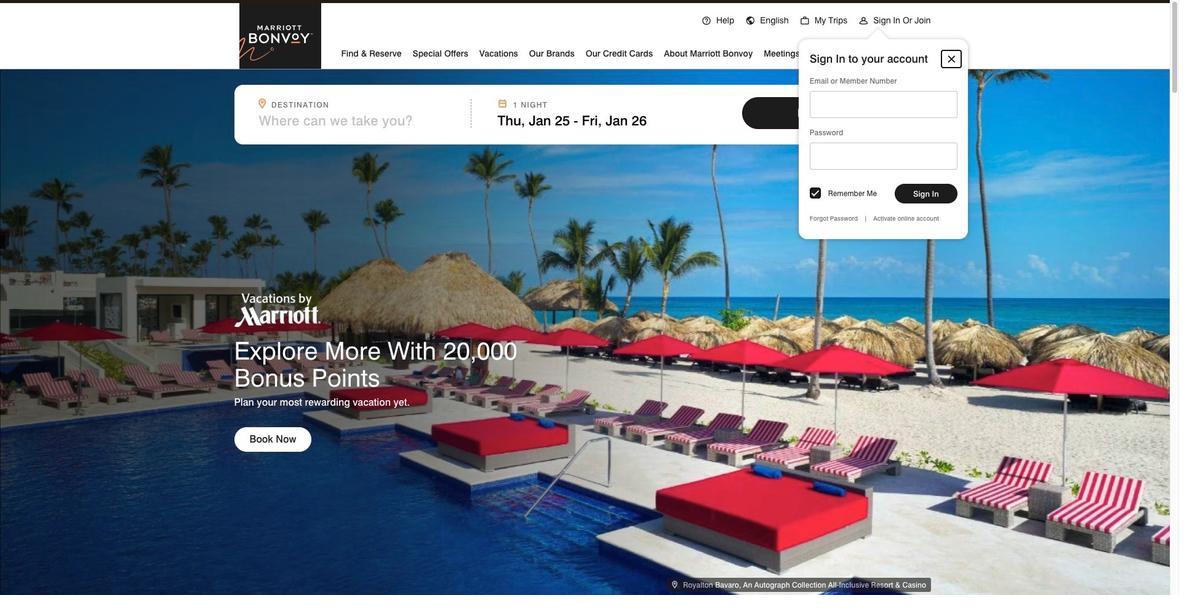 Task type: describe. For each thing, give the bounding box(es) containing it.
1 round image from the left
[[702, 16, 711, 26]]

vacations by marriott logo image
[[234, 294, 320, 328]]

Where can we take you? text field
[[259, 113, 447, 129]]



Task type: vqa. For each thing, say whether or not it's contained in the screenshot.
Vacations by Marriott logo
yes



Task type: locate. For each thing, give the bounding box(es) containing it.
2 round image from the left
[[745, 16, 755, 26]]

round image
[[702, 16, 711, 26], [745, 16, 755, 26], [800, 16, 810, 26], [859, 16, 869, 26]]

None password field
[[810, 143, 958, 170]]

None text field
[[810, 91, 958, 118]]

None search field
[[234, 85, 936, 145]]

4 round image from the left
[[859, 16, 869, 26]]

3 round image from the left
[[800, 16, 810, 26]]

location image
[[672, 581, 681, 590]]

destination field
[[259, 113, 463, 129]]



